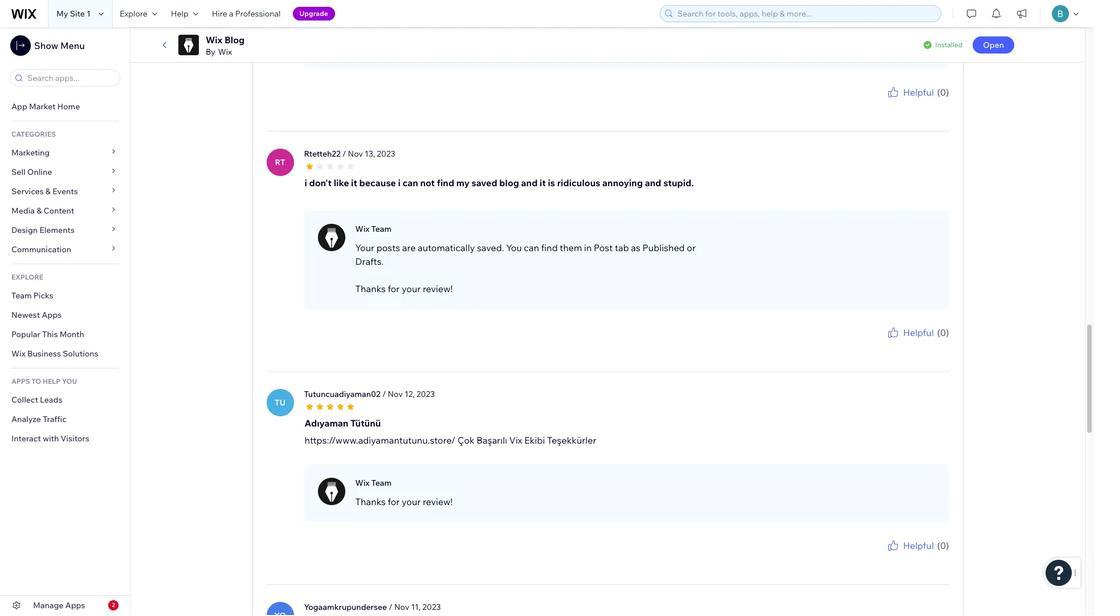 Task type: locate. For each thing, give the bounding box(es) containing it.
1 review! from the top
[[423, 283, 453, 295]]

thanks for your review!
[[356, 497, 453, 508]]

1 vertical spatial w i image
[[318, 478, 345, 506]]

2 vertical spatial thank you for your feedback
[[859, 553, 950, 562]]

apps
[[42, 310, 62, 321], [65, 601, 85, 611]]

/ right rtetteh22
[[343, 149, 346, 159]]

team picks link
[[0, 286, 130, 306]]

1 it from the left
[[351, 177, 358, 189]]

wix business solutions link
[[0, 344, 130, 364]]

2 vertical spatial you
[[880, 553, 892, 562]]

team up thanks for your review!
[[372, 478, 392, 489]]

çok
[[458, 435, 475, 446]]

2 w i image from the top
[[318, 478, 345, 506]]

0 vertical spatial can
[[403, 177, 419, 189]]

with
[[43, 434, 59, 444]]

and right blog
[[522, 177, 538, 189]]

don't
[[309, 177, 332, 189]]

thank you for your feedback for your posts are automatically saved. you can find them in post tab as published or drafts. thanks for your review!
[[859, 340, 950, 348]]

3 (0) from the top
[[938, 540, 950, 552]]

& for content
[[37, 206, 42, 216]]

1 vertical spatial feedback
[[920, 340, 950, 348]]

you
[[62, 378, 77, 386]]

your for your posts are automatically saved. you can find them in post tab as published or drafts. thanks for your review! the helpful button
[[904, 340, 918, 348]]

team right w i icon
[[372, 24, 392, 35]]

nov left 12,
[[388, 389, 403, 400]]

help button
[[164, 0, 205, 27]]

0 vertical spatial wix team
[[356, 24, 392, 35]]

1 horizontal spatial find
[[542, 242, 558, 254]]

& inside services & events link
[[45, 186, 51, 197]]

sell online link
[[0, 163, 130, 182]]

3 wix team from the top
[[356, 478, 392, 489]]

my
[[56, 9, 68, 19]]

posts
[[377, 242, 400, 254]]

solutions
[[63, 349, 98, 359]]

wix up thanks for your review!
[[356, 478, 370, 489]]

show menu button
[[10, 35, 85, 56]]

2023 right 11,
[[423, 603, 441, 613]]

feedback
[[920, 99, 950, 108], [920, 340, 950, 348], [920, 553, 950, 562]]

1 vertical spatial find
[[542, 242, 558, 254]]

1 vertical spatial helpful button
[[887, 326, 935, 340]]

0 vertical spatial (0)
[[938, 86, 950, 98]]

2 vertical spatial 2023
[[423, 603, 441, 613]]

automatically
[[418, 242, 475, 254]]

helpful for your posts are automatically saved. you can find them in post tab as published or drafts. thanks for your review!
[[904, 327, 935, 339]]

1 horizontal spatial and
[[645, 177, 662, 189]]

0 horizontal spatial can
[[403, 177, 419, 189]]

1 horizontal spatial can
[[524, 242, 540, 254]]

thank for thanks for your review!
[[859, 553, 879, 562]]

0 vertical spatial helpful
[[904, 86, 935, 98]]

1 horizontal spatial i
[[398, 177, 401, 189]]

Search for tools, apps, help & more... field
[[675, 6, 938, 22]]

wix team right w i icon
[[356, 24, 392, 35]]

0 vertical spatial feedback
[[920, 99, 950, 108]]

/ left 12,
[[383, 389, 386, 400]]

1 vertical spatial /
[[383, 389, 386, 400]]

interact with visitors link
[[0, 429, 130, 449]]

wix
[[356, 24, 370, 35], [206, 34, 223, 46], [218, 47, 232, 57], [356, 224, 370, 234], [11, 349, 26, 359], [356, 478, 370, 489]]

can inside your posts are automatically saved. you can find them in post tab as published or drafts. thanks for your review!
[[524, 242, 540, 254]]

0 horizontal spatial it
[[351, 177, 358, 189]]

saved
[[472, 177, 498, 189]]

wix up your
[[356, 224, 370, 234]]

and
[[522, 177, 538, 189], [645, 177, 662, 189]]

1 vertical spatial thank
[[859, 340, 879, 348]]

team inside 'link'
[[11, 291, 32, 301]]

1 vertical spatial thanks
[[356, 497, 386, 508]]

apps up the this
[[42, 310, 62, 321]]

1 vertical spatial you
[[880, 340, 892, 348]]

1 vertical spatial &
[[37, 206, 42, 216]]

2 helpful from the top
[[904, 327, 935, 339]]

it left the is
[[540, 177, 546, 189]]

2 and from the left
[[645, 177, 662, 189]]

1 horizontal spatial apps
[[65, 601, 85, 611]]

1 vertical spatial nov
[[388, 389, 403, 400]]

can left not
[[403, 177, 419, 189]]

wix inside 'sidebar' element
[[11, 349, 26, 359]]

team
[[372, 24, 392, 35], [372, 224, 392, 234], [11, 291, 32, 301], [372, 478, 392, 489]]

2 i from the left
[[398, 177, 401, 189]]

1 thanks from the top
[[356, 283, 386, 295]]

0 vertical spatial review!
[[423, 283, 453, 295]]

https://www.adiyamantutunu.store/
[[305, 435, 456, 446]]

my
[[457, 177, 470, 189]]

rtetteh22 / nov 13, 2023
[[304, 149, 396, 159]]

wix team up thanks for your review!
[[356, 478, 392, 489]]

show menu
[[34, 40, 85, 51]]

1 feedback from the top
[[920, 99, 950, 108]]

3 thank from the top
[[859, 553, 879, 562]]

w i image
[[318, 24, 345, 52]]

1 vertical spatial wix team
[[356, 224, 392, 234]]

2 vertical spatial /
[[389, 603, 393, 613]]

0 vertical spatial thank
[[859, 99, 879, 108]]

apps right manage on the bottom left of the page
[[65, 601, 85, 611]]

1 vertical spatial helpful
[[904, 327, 935, 339]]

2 horizontal spatial /
[[389, 603, 393, 613]]

explore
[[11, 273, 43, 282]]

apps
[[11, 378, 30, 386]]

2 wix team from the top
[[356, 224, 392, 234]]

collect leads link
[[0, 391, 130, 410]]

analyze
[[11, 415, 41, 425]]

explore
[[120, 9, 148, 19]]

find
[[437, 177, 455, 189], [542, 242, 558, 254]]

nov for thanks
[[388, 389, 403, 400]]

0 horizontal spatial apps
[[42, 310, 62, 321]]

it right like
[[351, 177, 358, 189]]

2 vertical spatial thank
[[859, 553, 879, 562]]

& left events
[[45, 186, 51, 197]]

thank for your posts are automatically saved. you can find them in post tab as published or drafts. thanks for your review!
[[859, 340, 879, 348]]

vix
[[510, 435, 523, 446]]

your for thanks for your review!'s the helpful button
[[904, 553, 918, 562]]

your for 3rd the helpful button from the bottom
[[904, 99, 918, 108]]

3 you from the top
[[880, 553, 892, 562]]

0 horizontal spatial i
[[305, 177, 307, 189]]

&
[[45, 186, 51, 197], [37, 206, 42, 216]]

thanks
[[356, 283, 386, 295], [356, 497, 386, 508]]

online
[[27, 167, 52, 177]]

w i image
[[318, 224, 345, 251], [318, 478, 345, 506]]

2 thank you for your feedback from the top
[[859, 340, 950, 348]]

help
[[171, 9, 189, 19]]

1 w i image from the top
[[318, 224, 345, 251]]

communication
[[11, 245, 73, 255]]

1 vertical spatial thank you for your feedback
[[859, 340, 950, 348]]

1 horizontal spatial &
[[45, 186, 51, 197]]

1 i from the left
[[305, 177, 307, 189]]

3 helpful button from the top
[[887, 539, 935, 553]]

wix down popular
[[11, 349, 26, 359]]

find left them
[[542, 242, 558, 254]]

nov left 13,
[[348, 149, 363, 159]]

0 vertical spatial thank you for your feedback
[[859, 99, 950, 108]]

2 you from the top
[[880, 340, 892, 348]]

nov left 11,
[[395, 603, 410, 613]]

2023 right 13,
[[377, 149, 396, 159]]

2023
[[377, 149, 396, 159], [417, 389, 435, 400], [423, 603, 441, 613]]

0 vertical spatial thanks
[[356, 283, 386, 295]]

sidebar element
[[0, 27, 131, 616]]

design elements
[[11, 225, 75, 236]]

wix business solutions
[[11, 349, 98, 359]]

0 horizontal spatial and
[[522, 177, 538, 189]]

0 horizontal spatial &
[[37, 206, 42, 216]]

& right "media" on the left top of page
[[37, 206, 42, 216]]

1 horizontal spatial it
[[540, 177, 546, 189]]

1 vertical spatial review!
[[423, 497, 453, 508]]

2 helpful button from the top
[[887, 326, 935, 340]]

a
[[229, 9, 234, 19]]

as
[[631, 242, 641, 254]]

2 thank from the top
[[859, 340, 879, 348]]

0 horizontal spatial find
[[437, 177, 455, 189]]

2023 for your
[[417, 389, 435, 400]]

/ left 11,
[[389, 603, 393, 613]]

1 vertical spatial (0)
[[938, 327, 950, 339]]

3 feedback from the top
[[920, 553, 950, 562]]

apps to help you
[[11, 378, 77, 386]]

can right you at top
[[524, 242, 540, 254]]

or
[[687, 242, 696, 254]]

1 vertical spatial 2023
[[417, 389, 435, 400]]

tu
[[275, 398, 286, 408]]

open button
[[974, 36, 1015, 54]]

thanks inside your posts are automatically saved. you can find them in post tab as published or drafts. thanks for your review!
[[356, 283, 386, 295]]

your
[[904, 99, 918, 108], [402, 283, 421, 295], [904, 340, 918, 348], [402, 497, 421, 508], [904, 553, 918, 562]]

0 vertical spatial apps
[[42, 310, 62, 321]]

1 vertical spatial apps
[[65, 601, 85, 611]]

0 horizontal spatial /
[[343, 149, 346, 159]]

2 vertical spatial helpful button
[[887, 539, 935, 553]]

1 vertical spatial can
[[524, 242, 540, 254]]

find inside your posts are automatically saved. you can find them in post tab as published or drafts. thanks for your review!
[[542, 242, 558, 254]]

i left don't
[[305, 177, 307, 189]]

12,
[[405, 389, 415, 400]]

0 vertical spatial helpful button
[[887, 85, 935, 99]]

2 vertical spatial helpful
[[904, 540, 935, 552]]

manage apps
[[33, 601, 85, 611]]

0 vertical spatial you
[[880, 99, 892, 108]]

2 (0) from the top
[[938, 327, 950, 339]]

(0) for thanks for your review!
[[938, 540, 950, 552]]

thank
[[859, 99, 879, 108], [859, 340, 879, 348], [859, 553, 879, 562]]

stupid.
[[664, 177, 694, 189]]

for
[[894, 99, 903, 108], [388, 283, 400, 295], [894, 340, 903, 348], [388, 497, 400, 508], [894, 553, 903, 562]]

and left the stupid.
[[645, 177, 662, 189]]

rtetteh22
[[304, 149, 341, 159]]

2 vertical spatial (0)
[[938, 540, 950, 552]]

thank you for your feedback for thanks for your review!
[[859, 553, 950, 562]]

0 vertical spatial nov
[[348, 149, 363, 159]]

1 horizontal spatial /
[[383, 389, 386, 400]]

apps for newest apps
[[42, 310, 62, 321]]

2023 for are
[[377, 149, 396, 159]]

2 vertical spatial feedback
[[920, 553, 950, 562]]

0 vertical spatial 2023
[[377, 149, 396, 159]]

3 thank you for your feedback from the top
[[859, 553, 950, 562]]

0 vertical spatial &
[[45, 186, 51, 197]]

2 feedback from the top
[[920, 340, 950, 348]]

you
[[880, 99, 892, 108], [880, 340, 892, 348], [880, 553, 892, 562]]

find left my
[[437, 177, 455, 189]]

0 vertical spatial /
[[343, 149, 346, 159]]

for inside your posts are automatically saved. you can find them in post tab as published or drafts. thanks for your review!
[[388, 283, 400, 295]]

i right because
[[398, 177, 401, 189]]

2 vertical spatial wix team
[[356, 478, 392, 489]]

wix right by
[[218, 47, 232, 57]]

2 thanks from the top
[[356, 497, 386, 508]]

wix team for your
[[356, 224, 392, 234]]

11,
[[411, 603, 421, 613]]

1 (0) from the top
[[938, 86, 950, 98]]

helpful button
[[887, 85, 935, 99], [887, 326, 935, 340], [887, 539, 935, 553]]

0 vertical spatial w i image
[[318, 224, 345, 251]]

yogaamkrupundersee
[[304, 603, 387, 613]]

2023 right 12,
[[417, 389, 435, 400]]

wix team up your
[[356, 224, 392, 234]]

1 and from the left
[[522, 177, 538, 189]]

feedback for thanks for your review!
[[920, 553, 950, 562]]

& inside media & content link
[[37, 206, 42, 216]]

manage
[[33, 601, 64, 611]]

annoying
[[603, 177, 643, 189]]

sell online
[[11, 167, 52, 177]]

team down explore
[[11, 291, 32, 301]]

helpful
[[904, 86, 935, 98], [904, 327, 935, 339], [904, 540, 935, 552]]

teşekkürler
[[548, 435, 597, 446]]

3 helpful from the top
[[904, 540, 935, 552]]

market
[[29, 102, 56, 112]]

rt
[[275, 157, 285, 167]]



Task type: describe. For each thing, give the bounding box(es) containing it.
apps for manage apps
[[65, 601, 85, 611]]

events
[[53, 186, 78, 197]]

installed
[[936, 40, 963, 49]]

app market home link
[[0, 97, 130, 116]]

1 thank from the top
[[859, 99, 879, 108]]

communication link
[[0, 240, 130, 259]]

feedback for your posts are automatically saved. you can find them in post tab as published or drafts. thanks for your review!
[[920, 340, 950, 348]]

services & events link
[[0, 182, 130, 201]]

wix blog logo image
[[179, 35, 199, 55]]

show
[[34, 40, 58, 51]]

services & events
[[11, 186, 78, 197]]

open
[[984, 40, 1005, 50]]

is
[[548, 177, 556, 189]]

app
[[11, 102, 27, 112]]

home
[[57, 102, 80, 112]]

team picks
[[11, 291, 53, 301]]

w i image for your posts are automatically saved. you can find them in post tab as published or drafts. thanks for your review!
[[318, 224, 345, 251]]

you
[[507, 242, 522, 254]]

your inside your posts are automatically saved. you can find them in post tab as published or drafts. thanks for your review!
[[402, 283, 421, 295]]

upgrade
[[300, 9, 328, 18]]

1 thank you for your feedback from the top
[[859, 99, 950, 108]]

my site 1
[[56, 9, 91, 19]]

2
[[112, 602, 115, 610]]

nov for your
[[348, 149, 363, 159]]

design elements link
[[0, 221, 130, 240]]

blog
[[500, 177, 520, 189]]

13,
[[365, 149, 375, 159]]

sell
[[11, 167, 25, 177]]

like
[[334, 177, 349, 189]]

month
[[60, 330, 84, 340]]

help
[[43, 378, 60, 386]]

adıyaman tütünü https://www.adiyamantutunu.store/ çok başarılı vix ekibi teşekkürler
[[305, 418, 597, 446]]

newest
[[11, 310, 40, 321]]

newest apps
[[11, 310, 62, 321]]

visitors
[[61, 434, 89, 444]]

tutuncuadiyaman02 / nov 12, 2023
[[304, 389, 435, 400]]

helpful button for thanks for your review!
[[887, 539, 935, 553]]

drafts.
[[356, 256, 384, 267]]

wix blog by wix
[[206, 34, 245, 57]]

popular this month
[[11, 330, 84, 340]]

you for thanks for your review!
[[880, 553, 892, 562]]

0 vertical spatial find
[[437, 177, 455, 189]]

team up posts
[[372, 224, 392, 234]]

1 helpful button from the top
[[887, 85, 935, 99]]

/ for your
[[343, 149, 346, 159]]

collect leads
[[11, 395, 62, 405]]

marketing link
[[0, 143, 130, 163]]

2 vertical spatial nov
[[395, 603, 410, 613]]

başarılı
[[477, 435, 508, 446]]

can for you
[[524, 242, 540, 254]]

interact with visitors
[[11, 434, 89, 444]]

published
[[643, 242, 685, 254]]

/ for thanks
[[383, 389, 386, 400]]

media & content
[[11, 206, 74, 216]]

to
[[31, 378, 41, 386]]

business
[[27, 349, 61, 359]]

professional
[[235, 9, 281, 19]]

& for events
[[45, 186, 51, 197]]

them
[[560, 242, 583, 254]]

app market home
[[11, 102, 80, 112]]

post
[[594, 242, 613, 254]]

2 it from the left
[[540, 177, 546, 189]]

tutuncuadiyaman02
[[304, 389, 381, 400]]

adıyaman
[[305, 418, 349, 429]]

2 review! from the top
[[423, 497, 453, 508]]

1 you from the top
[[880, 99, 892, 108]]

1 helpful from the top
[[904, 86, 935, 98]]

hire a professional link
[[205, 0, 288, 27]]

because
[[360, 177, 396, 189]]

hire
[[212, 9, 227, 19]]

helpful for thanks for your review!
[[904, 540, 935, 552]]

w i image for thanks for your review!
[[318, 478, 345, 506]]

1 wix team from the top
[[356, 24, 392, 35]]

wix up by
[[206, 34, 223, 46]]

analyze traffic link
[[0, 410, 130, 429]]

your posts are automatically saved. you can find them in post tab as published or drafts. thanks for your review!
[[356, 242, 696, 295]]

in
[[585, 242, 592, 254]]

elements
[[39, 225, 75, 236]]

wix right w i icon
[[356, 24, 370, 35]]

by
[[206, 47, 215, 57]]

media & content link
[[0, 201, 130, 221]]

categories
[[11, 130, 56, 139]]

media
[[11, 206, 35, 216]]

1
[[87, 9, 91, 19]]

you for your posts are automatically saved. you can find them in post tab as published or drafts. thanks for your review!
[[880, 340, 892, 348]]

helpful button for your posts are automatically saved. you can find them in post tab as published or drafts. thanks for your review!
[[887, 326, 935, 340]]

blog
[[225, 34, 245, 46]]

are
[[402, 242, 416, 254]]

saved.
[[477, 242, 505, 254]]

(0) for your posts are automatically saved. you can find them in post tab as published or drafts. thanks for your review!
[[938, 327, 950, 339]]

interact
[[11, 434, 41, 444]]

review! inside your posts are automatically saved. you can find them in post tab as published or drafts. thanks for your review!
[[423, 283, 453, 295]]

services
[[11, 186, 44, 197]]

i don't like  it because i can not find my saved blog and it is ridiculous  annoying and stupid.
[[305, 177, 694, 189]]

picks
[[34, 291, 53, 301]]

your
[[356, 242, 375, 254]]

ridiculous
[[558, 177, 601, 189]]

tütünü
[[351, 418, 381, 429]]

popular this month link
[[0, 325, 130, 344]]

popular
[[11, 330, 40, 340]]

upgrade button
[[293, 7, 335, 21]]

analyze traffic
[[11, 415, 67, 425]]

can for i
[[403, 177, 419, 189]]

newest apps link
[[0, 306, 130, 325]]

wix team for thanks
[[356, 478, 392, 489]]

this
[[42, 330, 58, 340]]

hire a professional
[[212, 9, 281, 19]]

yogaamkrupundersee / nov 11, 2023
[[304, 603, 441, 613]]

Search apps... field
[[24, 70, 116, 86]]



Task type: vqa. For each thing, say whether or not it's contained in the screenshot.
& for Events
yes



